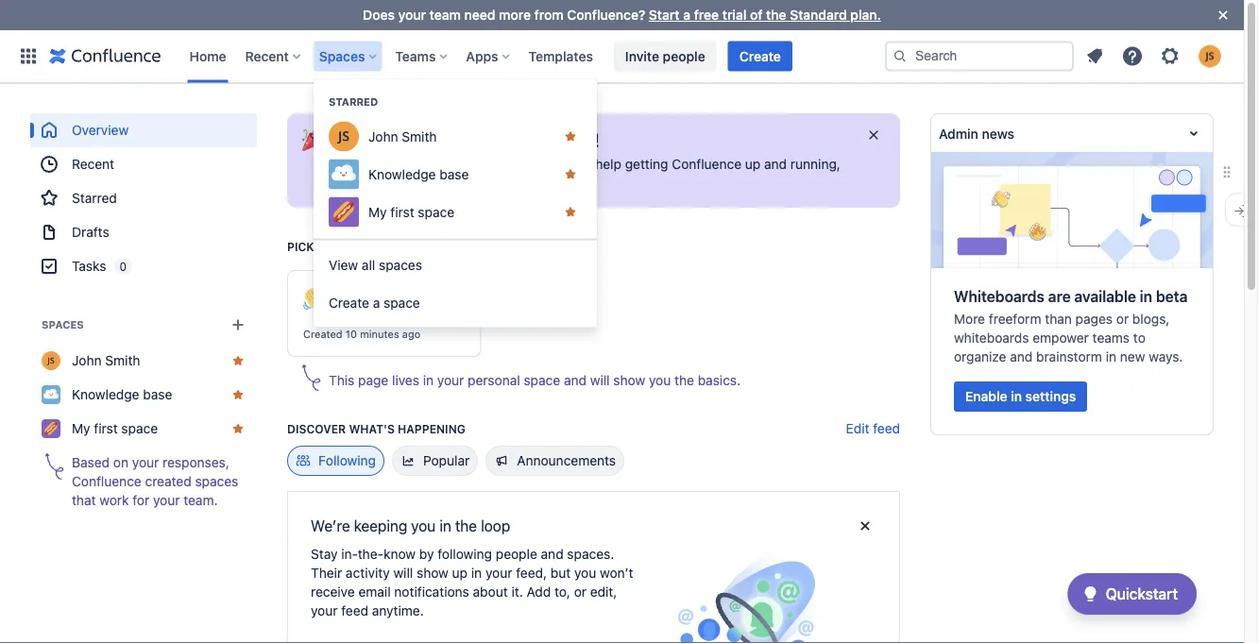 Task type: vqa. For each thing, say whether or not it's contained in the screenshot.
the My first space to the top
yes



Task type: describe. For each thing, give the bounding box(es) containing it.
smith for john smith link to the top
[[402, 128, 437, 144]]

created
[[145, 474, 192, 489]]

admin
[[939, 125, 979, 141]]

in down teams
[[1106, 349, 1117, 365]]

freeform
[[989, 311, 1042, 327]]

in inside the stay in-the-know by following people and spaces. their activity will show up in your feed, but you won't receive email notifications about it. add to, or edit, your feed anytime.
[[471, 565, 482, 581]]

of
[[750, 7, 763, 23]]

more
[[954, 311, 985, 327]]

up inside we're happy you're here. if you'd like more help getting confluence up and running, check out our
[[745, 156, 761, 172]]

beta
[[1156, 288, 1188, 306]]

search image
[[893, 49, 908, 64]]

starred element
[[314, 118, 597, 231]]

my for the my first space 'link' for the bottom john smith link "knowledge base" link
[[72, 421, 90, 436]]

loop
[[481, 517, 510, 535]]

0 vertical spatial to
[[536, 128, 553, 151]]

you up view all spaces
[[381, 240, 406, 253]]

announcements
[[517, 453, 616, 469]]

start
[[649, 7, 680, 23]]

space inside "starred" element
[[418, 204, 455, 220]]

overview link
[[30, 113, 257, 147]]

group containing overview
[[30, 113, 257, 283]]

the-
[[358, 547, 384, 562]]

recent inside group
[[72, 156, 114, 172]]

my first space link for "knowledge base" link associated with john smith link to the top
[[314, 193, 597, 231]]

in up blogs,
[[1140, 288, 1153, 306]]

drafts link
[[30, 215, 257, 249]]

team.
[[184, 493, 218, 508]]

you're
[[412, 156, 450, 172]]

and inside we're happy you're here. if you'd like more help getting confluence up and running, check out our
[[764, 156, 787, 172]]

unstar this space image for the bottom john smith link
[[231, 353, 246, 368]]

all
[[362, 257, 375, 273]]

basics.
[[698, 373, 741, 388]]

plan.
[[851, 7, 881, 23]]

based
[[72, 455, 110, 470]]

on
[[113, 455, 129, 470]]

0 vertical spatial john smith link
[[314, 118, 597, 155]]

quickstart button
[[1068, 573, 1197, 615]]

and inside whiteboards are available in beta more freeform than pages or blogs, whiteboards empower teams to organize and brainstorm in new ways.
[[1010, 349, 1033, 365]]

john for the bottom john smith link
[[72, 353, 102, 368]]

whiteboards
[[954, 330, 1029, 346]]

happening
[[398, 422, 466, 436]]

does
[[363, 7, 395, 23]]

here.
[[454, 156, 485, 172]]

from
[[534, 7, 564, 23]]

we're keeping you in the loop
[[311, 517, 510, 535]]

1 vertical spatial john smith link
[[337, 301, 393, 315]]

set
[[466, 175, 484, 191]]

you inside the stay in-the-know by following people and spaces. their activity will show up in your feed, but you won't receive email notifications about it. add to, or edit, your feed anytime.
[[574, 565, 596, 581]]

first inside "starred" element
[[390, 204, 414, 220]]

g'day, john. we're here to help!
[[333, 128, 600, 151]]

john for john smith link to the top
[[368, 128, 398, 144]]

1 horizontal spatial the
[[675, 373, 694, 388]]

in right 'enable'
[[1011, 389, 1022, 404]]

in right lives
[[423, 373, 434, 388]]

enable
[[966, 389, 1008, 404]]

activity
[[346, 565, 390, 581]]

starred inside "link"
[[72, 190, 117, 206]]

based on your responses, confluence created spaces that work for your team.
[[72, 455, 238, 508]]

create a space
[[329, 295, 420, 310]]

knowledge for the bottom john smith link "knowledge base" link
[[72, 387, 139, 402]]

you'd
[[500, 156, 533, 172]]

brainstorm
[[1036, 349, 1102, 365]]

or inside the stay in-the-know by following people and spaces. their activity will show up in your feed, but you won't receive email notifications about it. add to, or edit, your feed anytime.
[[574, 584, 587, 600]]

john inside getting started in confluence john smith
[[337, 302, 361, 314]]

team
[[430, 7, 461, 23]]

smith for the bottom john smith link
[[105, 353, 140, 368]]

whiteboards are available in beta more freeform than pages or blogs, whiteboards empower teams to organize and brainstorm in new ways.
[[954, 288, 1188, 365]]

personal
[[468, 373, 520, 388]]

global element
[[11, 30, 885, 83]]

out
[[373, 175, 393, 191]]

welcome banner image
[[302, 128, 325, 151]]

create a space image
[[227, 314, 249, 336]]

close message box image
[[854, 515, 877, 538]]

apps button
[[460, 41, 517, 71]]

available
[[1075, 288, 1136, 306]]

teams
[[395, 48, 436, 64]]

notifications
[[394, 584, 469, 600]]

in up following
[[440, 517, 451, 535]]

by
[[419, 547, 434, 562]]

my first space link for the bottom john smith link "knowledge base" link
[[30, 412, 257, 446]]

people inside the stay in-the-know by following people and spaces. their activity will show up in your feed, but you won't receive email notifications about it. add to, or edit, your feed anytime.
[[496, 547, 537, 562]]

knowledge base for the bottom john smith link "knowledge base" link
[[72, 387, 172, 402]]

quickstart
[[1106, 585, 1178, 603]]

0
[[119, 260, 127, 273]]

1 horizontal spatial show
[[613, 373, 645, 388]]

:wave: image
[[303, 287, 326, 310]]

edit
[[846, 421, 870, 436]]

or inside whiteboards are available in beta more freeform than pages or blogs, whiteboards empower teams to organize and brainstorm in new ways.
[[1117, 311, 1129, 327]]

your down receive
[[311, 603, 338, 619]]

add
[[527, 584, 551, 600]]

help icon image
[[1121, 45, 1144, 68]]

your left personal
[[437, 373, 464, 388]]

left
[[409, 240, 436, 253]]

off
[[439, 240, 461, 253]]

stay
[[311, 547, 338, 562]]

trial
[[723, 7, 747, 23]]

created 10 minutes ago
[[303, 328, 421, 341]]

2 horizontal spatial the
[[766, 7, 787, 23]]

unstar this space image for "knowledge base" link associated with john smith link to the top
[[563, 167, 578, 182]]

this
[[329, 373, 355, 388]]

blogs,
[[1133, 311, 1170, 327]]

responses,
[[163, 455, 229, 470]]

a inside "popup button"
[[373, 295, 380, 310]]

know
[[384, 547, 416, 562]]

whiteboards
[[954, 288, 1045, 306]]

what's
[[349, 422, 395, 436]]

create for create
[[739, 48, 781, 64]]

getting
[[337, 286, 385, 301]]

spaces.
[[567, 547, 614, 562]]

base for the 'unstar this space' image corresponding to the bottom john smith link "knowledge base" link
[[143, 387, 172, 402]]

appswitcher icon image
[[17, 45, 40, 68]]

popular
[[423, 453, 470, 469]]

home link
[[184, 41, 232, 71]]

if
[[489, 156, 497, 172]]

tasks
[[72, 258, 106, 274]]

need
[[464, 7, 495, 23]]

people inside 'button'
[[663, 48, 705, 64]]

templates link
[[523, 41, 599, 71]]

enable in settings link
[[954, 382, 1088, 412]]

1 vertical spatial my first space
[[72, 421, 158, 436]]

unstar this space image for the my first space 'link' for the bottom john smith link "knowledge base" link
[[231, 421, 246, 436]]

your up "about"
[[486, 565, 512, 581]]

unstar this space image for the bottom john smith link "knowledge base" link
[[231, 387, 246, 402]]

guided set up experience .
[[420, 175, 578, 191]]

1 horizontal spatial starred
[[329, 96, 378, 108]]

for
[[133, 493, 149, 508]]

confluence inside based on your responses, confluence created spaces that work for your team.
[[72, 474, 141, 489]]

knowledge base for "knowledge base" link associated with john smith link to the top
[[368, 166, 469, 182]]

pages
[[1076, 311, 1113, 327]]

settings
[[1026, 389, 1076, 404]]

unstar this space image for "knowledge base" link associated with john smith link to the top the my first space 'link'
[[563, 205, 578, 220]]

admin news button
[[932, 114, 1213, 152]]

edit feed button
[[846, 419, 900, 438]]

group containing view all spaces
[[314, 239, 597, 327]]

up inside the stay in-the-know by following people and spaces. their activity will show up in your feed, but you won't receive email notifications about it. add to, or edit, your feed anytime.
[[452, 565, 468, 581]]

enable in settings
[[966, 389, 1076, 404]]

lives
[[392, 373, 419, 388]]

receive
[[311, 584, 355, 600]]

john smith for the bottom john smith link
[[72, 353, 140, 368]]

knowledge for "knowledge base" link associated with john smith link to the top
[[368, 166, 436, 182]]

following
[[318, 453, 376, 469]]

notification icon image
[[1084, 45, 1106, 68]]

your profile and preferences image
[[1199, 45, 1222, 68]]



Task type: locate. For each thing, give the bounding box(es) containing it.
smith up "you're"
[[402, 128, 437, 144]]

1 vertical spatial first
[[94, 421, 118, 436]]

announcements button
[[486, 446, 625, 476]]

email
[[358, 584, 391, 600]]

1 vertical spatial the
[[675, 373, 694, 388]]

up
[[745, 156, 761, 172], [488, 175, 503, 191], [317, 240, 333, 253], [452, 565, 468, 581]]

0 horizontal spatial first
[[94, 421, 118, 436]]

space right personal
[[524, 373, 560, 388]]

it.
[[512, 584, 523, 600]]

banner
[[0, 30, 1244, 83]]

my up based
[[72, 421, 90, 436]]

0 horizontal spatial recent
[[72, 156, 114, 172]]

smith down getting
[[364, 302, 393, 314]]

first
[[390, 204, 414, 220], [94, 421, 118, 436]]

0 vertical spatial my first space
[[368, 204, 455, 220]]

0 vertical spatial we're
[[440, 128, 489, 151]]

2 vertical spatial smith
[[105, 353, 140, 368]]

banner containing home
[[0, 30, 1244, 83]]

2 vertical spatial john smith link
[[30, 344, 257, 378]]

we're for happy
[[333, 156, 368, 172]]

to up like
[[536, 128, 553, 151]]

feed right edit
[[873, 421, 900, 436]]

1 vertical spatial or
[[574, 584, 587, 600]]

1 horizontal spatial my first space link
[[314, 193, 597, 231]]

0 vertical spatial john
[[368, 128, 398, 144]]

knowledge up based
[[72, 387, 139, 402]]

1 horizontal spatial knowledge base link
[[314, 155, 597, 193]]

you left "basics."
[[649, 373, 671, 388]]

your
[[398, 7, 426, 23], [437, 373, 464, 388], [132, 455, 159, 470], [153, 493, 180, 508], [486, 565, 512, 581], [311, 603, 338, 619]]

.
[[574, 175, 578, 191]]

and up but
[[541, 547, 564, 562]]

john
[[368, 128, 398, 144], [337, 302, 361, 314], [72, 353, 102, 368]]

1 vertical spatial john smith
[[72, 353, 140, 368]]

0 horizontal spatial people
[[496, 547, 537, 562]]

starred up g'day, at the top of the page
[[329, 96, 378, 108]]

1 vertical spatial more
[[561, 156, 592, 172]]

drafts
[[72, 224, 109, 240]]

knowledge inside "starred" element
[[368, 166, 436, 182]]

overview
[[72, 122, 129, 138]]

empower
[[1033, 330, 1089, 346]]

pick
[[287, 240, 314, 253]]

space up ago
[[384, 295, 420, 310]]

spaces down left
[[379, 257, 422, 273]]

0 vertical spatial close image
[[1212, 4, 1235, 26]]

show inside the stay in-the-know by following people and spaces. their activity will show up in your feed, but you won't receive email notifications about it. add to, or edit, your feed anytime.
[[417, 565, 449, 581]]

up left the running,
[[745, 156, 761, 172]]

invite
[[625, 48, 659, 64]]

their
[[311, 565, 342, 581]]

spaces inside based on your responses, confluence created spaces that work for your team.
[[195, 474, 238, 489]]

1 vertical spatial smith
[[364, 302, 393, 314]]

1 vertical spatial spaces
[[42, 319, 84, 331]]

knowledge base link for the bottom john smith link
[[30, 378, 257, 412]]

my first space inside "starred" element
[[368, 204, 455, 220]]

1 vertical spatial confluence
[[452, 286, 525, 301]]

and up 'announcements'
[[564, 373, 587, 388]]

1 vertical spatial knowledge base link
[[30, 378, 257, 412]]

we're for keeping
[[311, 517, 350, 535]]

organize
[[954, 349, 1007, 365]]

1 vertical spatial my
[[72, 421, 90, 436]]

0 horizontal spatial or
[[574, 584, 587, 600]]

more up .
[[561, 156, 592, 172]]

1 horizontal spatial feed
[[873, 421, 900, 436]]

john smith inside "starred" element
[[368, 128, 437, 144]]

smith inside "starred" element
[[402, 128, 437, 144]]

getting
[[625, 156, 668, 172]]

following
[[438, 547, 492, 562]]

teams button
[[390, 41, 455, 71]]

0 horizontal spatial the
[[455, 517, 477, 535]]

2 horizontal spatial confluence
[[672, 156, 742, 172]]

0 vertical spatial first
[[390, 204, 414, 220]]

create inside "popup button"
[[329, 295, 369, 310]]

1 vertical spatial knowledge
[[72, 387, 139, 402]]

popular button
[[392, 446, 478, 476]]

1 horizontal spatial or
[[1117, 311, 1129, 327]]

guided set up experience link
[[420, 175, 574, 191]]

0 horizontal spatial my first space link
[[30, 412, 257, 446]]

0 horizontal spatial feed
[[341, 603, 368, 619]]

0 horizontal spatial confluence
[[72, 474, 141, 489]]

more inside we're happy you're here. if you'd like more help getting confluence up and running, check out our
[[561, 156, 592, 172]]

2 vertical spatial we're
[[311, 517, 350, 535]]

spaces inside view all spaces link
[[379, 257, 422, 273]]

create up 10
[[329, 295, 369, 310]]

1 horizontal spatial recent
[[245, 48, 289, 64]]

knowledge down john.
[[368, 166, 436, 182]]

my first space
[[368, 204, 455, 220], [72, 421, 158, 436]]

1 vertical spatial my first space link
[[30, 412, 257, 446]]

base inside "starred" element
[[440, 166, 469, 182]]

0 horizontal spatial my
[[72, 421, 90, 436]]

your right on
[[132, 455, 159, 470]]

0 horizontal spatial will
[[393, 565, 413, 581]]

first down our
[[390, 204, 414, 220]]

smith
[[402, 128, 437, 144], [364, 302, 393, 314], [105, 353, 140, 368]]

john inside "starred" element
[[368, 128, 398, 144]]

show left "basics."
[[613, 373, 645, 388]]

1 horizontal spatial john smith
[[368, 128, 437, 144]]

the
[[766, 7, 787, 23], [675, 373, 694, 388], [455, 517, 477, 535]]

Search field
[[885, 41, 1074, 71]]

my first space link up on
[[30, 412, 257, 446]]

space down guided
[[418, 204, 455, 220]]

1 vertical spatial close image
[[866, 128, 881, 143]]

spaces down does
[[319, 48, 365, 64]]

in down view all spaces link
[[437, 286, 449, 301]]

0 vertical spatial people
[[663, 48, 705, 64]]

1 horizontal spatial my
[[368, 204, 387, 220]]

in inside getting started in confluence john smith
[[437, 286, 449, 301]]

1 horizontal spatial will
[[590, 373, 610, 388]]

create a space button
[[314, 284, 597, 322]]

and
[[764, 156, 787, 172], [1010, 349, 1033, 365], [564, 373, 587, 388], [541, 547, 564, 562]]

a left free
[[683, 7, 691, 23]]

spaces inside spaces dropdown button
[[319, 48, 365, 64]]

the left "basics."
[[675, 373, 694, 388]]

the up following
[[455, 517, 477, 535]]

you up by
[[411, 517, 436, 535]]

apps
[[466, 48, 498, 64]]

or
[[1117, 311, 1129, 327], [574, 584, 587, 600]]

will inside the stay in-the-know by following people and spaces. their activity will show up in your feed, but you won't receive email notifications about it. add to, or edit, your feed anytime.
[[393, 565, 413, 581]]

0 vertical spatial spaces
[[379, 257, 422, 273]]

we're happy you're here. if you'd like more help getting confluence up and running, check out our
[[333, 156, 841, 191]]

create down of
[[739, 48, 781, 64]]

spaces up team.
[[195, 474, 238, 489]]

page
[[358, 373, 389, 388]]

starred up drafts
[[72, 190, 117, 206]]

0 horizontal spatial knowledge base link
[[30, 378, 257, 412]]

ago
[[402, 328, 421, 341]]

up down if
[[488, 175, 503, 191]]

knowledge base link for john smith link to the top
[[314, 155, 597, 193]]

1 horizontal spatial knowledge base
[[368, 166, 469, 182]]

than
[[1045, 311, 1072, 327]]

my first space link down guided
[[314, 193, 597, 231]]

1 horizontal spatial group
[[314, 239, 597, 327]]

close image
[[1212, 4, 1235, 26], [866, 128, 881, 143]]

and down whiteboards
[[1010, 349, 1033, 365]]

invite people button
[[614, 41, 717, 71]]

0 horizontal spatial group
[[30, 113, 257, 283]]

1 vertical spatial to
[[1134, 330, 1146, 346]]

0 vertical spatial my
[[368, 204, 387, 220]]

stay in-the-know by following people and spaces. their activity will show up in your feed, but you won't receive email notifications about it. add to, or edit, your feed anytime.
[[311, 547, 634, 619]]

0 vertical spatial knowledge base
[[368, 166, 469, 182]]

0 vertical spatial or
[[1117, 311, 1129, 327]]

1 horizontal spatial confluence
[[452, 286, 525, 301]]

smith inside getting started in confluence john smith
[[364, 302, 393, 314]]

unstar this space image for john smith link to the top
[[563, 129, 578, 144]]

0 horizontal spatial john smith
[[72, 353, 140, 368]]

1 vertical spatial will
[[393, 565, 413, 581]]

experience
[[507, 175, 574, 191]]

to up new
[[1134, 330, 1146, 346]]

0 horizontal spatial knowledge
[[72, 387, 139, 402]]

0 vertical spatial the
[[766, 7, 787, 23]]

starred
[[329, 96, 378, 108], [72, 190, 117, 206]]

confluence inside we're happy you're here. if you'd like more help getting confluence up and running, check out our
[[672, 156, 742, 172]]

check image
[[1080, 583, 1102, 606]]

:wave: image
[[303, 287, 326, 310]]

we're up here.
[[440, 128, 489, 151]]

close image left admin
[[866, 128, 881, 143]]

view all spaces link
[[314, 246, 597, 284]]

confluence inside getting started in confluence john smith
[[452, 286, 525, 301]]

we're up check
[[333, 156, 368, 172]]

that
[[72, 493, 96, 508]]

guided
[[420, 175, 462, 191]]

your left 'team'
[[398, 7, 426, 23]]

0 vertical spatial show
[[613, 373, 645, 388]]

starred link
[[30, 181, 257, 215]]

work
[[99, 493, 129, 508]]

people up "feed,"
[[496, 547, 537, 562]]

0 vertical spatial starred
[[329, 96, 378, 108]]

0 vertical spatial confluence
[[672, 156, 742, 172]]

more left from
[[499, 7, 531, 23]]

in down following
[[471, 565, 482, 581]]

0 horizontal spatial smith
[[105, 353, 140, 368]]

1 horizontal spatial people
[[663, 48, 705, 64]]

view
[[329, 257, 358, 273]]

0 horizontal spatial base
[[143, 387, 172, 402]]

1 vertical spatial starred
[[72, 190, 117, 206]]

knowledge
[[368, 166, 436, 182], [72, 387, 139, 402]]

1 vertical spatial people
[[496, 547, 537, 562]]

recent inside popup button
[[245, 48, 289, 64]]

1 vertical spatial a
[[373, 295, 380, 310]]

my for "knowledge base" link associated with john smith link to the top the my first space 'link'
[[368, 204, 387, 220]]

my first space up on
[[72, 421, 158, 436]]

smith down 0
[[105, 353, 140, 368]]

pick up where you left off
[[287, 240, 461, 253]]

spaces down tasks
[[42, 319, 84, 331]]

you down the spaces. on the bottom left
[[574, 565, 596, 581]]

0 horizontal spatial close image
[[866, 128, 881, 143]]

0 horizontal spatial my first space
[[72, 421, 158, 436]]

confluence down view all spaces link
[[452, 286, 525, 301]]

1 horizontal spatial spaces
[[319, 48, 365, 64]]

0 horizontal spatial john
[[72, 353, 102, 368]]

unstar this space image
[[563, 129, 578, 144], [563, 167, 578, 182], [563, 205, 578, 220], [231, 353, 246, 368], [231, 387, 246, 402], [231, 421, 246, 436]]

knowledge base down john.
[[368, 166, 469, 182]]

0 horizontal spatial create
[[329, 295, 369, 310]]

running,
[[791, 156, 841, 172]]

create inside global 'element'
[[739, 48, 781, 64]]

your down created
[[153, 493, 180, 508]]

1 horizontal spatial spaces
[[379, 257, 422, 273]]

1 horizontal spatial base
[[440, 166, 469, 182]]

0 horizontal spatial show
[[417, 565, 449, 581]]

started
[[388, 286, 434, 301]]

edit,
[[590, 584, 617, 600]]

show up notifications
[[417, 565, 449, 581]]

0 vertical spatial spaces
[[319, 48, 365, 64]]

1 horizontal spatial knowledge
[[368, 166, 436, 182]]

we're up the stay at the bottom left of the page
[[311, 517, 350, 535]]

1 horizontal spatial create
[[739, 48, 781, 64]]

0 vertical spatial will
[[590, 373, 610, 388]]

happy
[[371, 156, 409, 172]]

show
[[613, 373, 645, 388], [417, 565, 449, 581]]

2 vertical spatial confluence
[[72, 474, 141, 489]]

discover
[[287, 422, 346, 436]]

feed inside button
[[873, 421, 900, 436]]

1 horizontal spatial smith
[[364, 302, 393, 314]]

up right pick
[[317, 240, 333, 253]]

0 vertical spatial a
[[683, 7, 691, 23]]

feed inside the stay in-the-know by following people and spaces. their activity will show up in your feed, but you won't receive email notifications about it. add to, or edit, your feed anytime.
[[341, 603, 368, 619]]

0 horizontal spatial a
[[373, 295, 380, 310]]

feed down email
[[341, 603, 368, 619]]

space inside "popup button"
[[384, 295, 420, 310]]

or right to,
[[574, 584, 587, 600]]

and left the running,
[[764, 156, 787, 172]]

people right 'invite'
[[663, 48, 705, 64]]

knowledge base inside "starred" element
[[368, 166, 469, 182]]

0 vertical spatial recent
[[245, 48, 289, 64]]

view all spaces
[[329, 257, 422, 273]]

1 vertical spatial recent
[[72, 156, 114, 172]]

my first space down our
[[368, 204, 455, 220]]

this page lives in your personal space and will show you the basics.
[[329, 373, 741, 388]]

and inside the stay in-the-know by following people and spaces. their activity will show up in your feed, but you won't receive email notifications about it. add to, or edit, your feed anytime.
[[541, 547, 564, 562]]

but
[[551, 565, 571, 581]]

in
[[437, 286, 449, 301], [1140, 288, 1153, 306], [1106, 349, 1117, 365], [423, 373, 434, 388], [1011, 389, 1022, 404], [440, 517, 451, 535], [471, 565, 482, 581]]

space
[[418, 204, 455, 220], [384, 295, 420, 310], [524, 373, 560, 388], [121, 421, 158, 436]]

ways.
[[1149, 349, 1183, 365]]

admin news
[[939, 125, 1015, 141]]

2 vertical spatial the
[[455, 517, 477, 535]]

base for "knowledge base" link associated with john smith link to the top the 'unstar this space' image
[[440, 166, 469, 182]]

1 vertical spatial john
[[337, 302, 361, 314]]

1 vertical spatial knowledge base
[[72, 387, 172, 402]]

knowledge base up on
[[72, 387, 172, 402]]

0 horizontal spatial more
[[499, 7, 531, 23]]

recent right the home
[[245, 48, 289, 64]]

feed,
[[516, 565, 547, 581]]

first up based
[[94, 421, 118, 436]]

base
[[440, 166, 469, 182], [143, 387, 172, 402]]

or up teams
[[1117, 311, 1129, 327]]

more
[[499, 7, 531, 23], [561, 156, 592, 172]]

1 vertical spatial create
[[329, 295, 369, 310]]

confluence up work
[[72, 474, 141, 489]]

group
[[30, 113, 257, 283], [314, 239, 597, 327]]

1 horizontal spatial more
[[561, 156, 592, 172]]

will down know
[[393, 565, 413, 581]]

in-
[[341, 547, 358, 562]]

john.
[[389, 128, 436, 151]]

0 vertical spatial more
[[499, 7, 531, 23]]

recent link
[[30, 147, 257, 181]]

we're inside we're happy you're here. if you'd like more help getting confluence up and running, check out our
[[333, 156, 368, 172]]

my first space link
[[314, 193, 597, 231], [30, 412, 257, 446]]

a up minutes
[[373, 295, 380, 310]]

we're
[[440, 128, 489, 151], [333, 156, 368, 172], [311, 517, 350, 535]]

settings icon image
[[1159, 45, 1182, 68]]

to inside whiteboards are available in beta more freeform than pages or blogs, whiteboards empower teams to organize and brainstorm in new ways.
[[1134, 330, 1146, 346]]

will up 'announcements'
[[590, 373, 610, 388]]

1 horizontal spatial first
[[390, 204, 414, 220]]

edit feed
[[846, 421, 900, 436]]

space up on
[[121, 421, 158, 436]]

spaces
[[319, 48, 365, 64], [42, 319, 84, 331]]

invite people
[[625, 48, 705, 64]]

confluence right getting
[[672, 156, 742, 172]]

0 horizontal spatial knowledge base
[[72, 387, 172, 402]]

create for create a space
[[329, 295, 369, 310]]

recent down overview
[[72, 156, 114, 172]]

0 horizontal spatial spaces
[[42, 319, 84, 331]]

my down out
[[368, 204, 387, 220]]

a
[[683, 7, 691, 23], [373, 295, 380, 310]]

1 horizontal spatial a
[[683, 7, 691, 23]]

my inside "starred" element
[[368, 204, 387, 220]]

create link
[[728, 41, 793, 71]]

confluence image
[[49, 45, 161, 68], [49, 45, 161, 68]]

1 vertical spatial spaces
[[195, 474, 238, 489]]

standard
[[790, 7, 847, 23]]

free
[[694, 7, 719, 23]]

knowledge base link
[[314, 155, 597, 193], [30, 378, 257, 412]]

up down following
[[452, 565, 468, 581]]

close image up your profile and preferences "image"
[[1212, 4, 1235, 26]]

you
[[381, 240, 406, 253], [649, 373, 671, 388], [411, 517, 436, 535], [574, 565, 596, 581]]

1 vertical spatial feed
[[341, 603, 368, 619]]

john smith for john smith link to the top
[[368, 128, 437, 144]]

the right of
[[766, 7, 787, 23]]

knowledge base
[[368, 166, 469, 182], [72, 387, 172, 402]]

0 vertical spatial my first space link
[[314, 193, 597, 231]]



